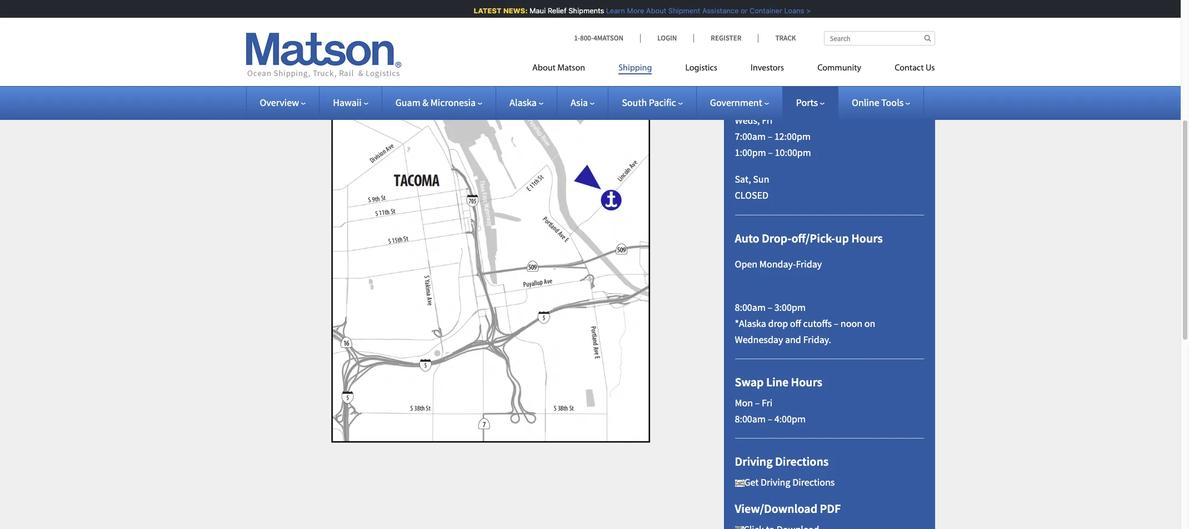 Task type: vqa. For each thing, say whether or not it's contained in the screenshot.
the Contact to the middle
no



Task type: describe. For each thing, give the bounding box(es) containing it.
south
[[622, 96, 647, 109]]

1-800-4matson
[[574, 33, 624, 43]]

about matson
[[533, 64, 585, 73]]

shipping
[[619, 64, 652, 73]]

get driving directions
[[745, 476, 835, 489]]

10:00pm
[[775, 146, 811, 159]]

1 vertical spatial hours
[[852, 231, 883, 246]]

guam
[[396, 96, 421, 109]]

south pacific link
[[622, 96, 683, 109]]

monday-
[[760, 258, 796, 271]]

swap
[[735, 375, 764, 390]]

mon,
[[735, 55, 756, 68]]

– left 10:00pm at the top right of page
[[768, 146, 773, 159]]

1 horizontal spatial about
[[642, 6, 662, 15]]

8766
[[870, 7, 890, 20]]

8:00am inside 8:00am – 3:00pm *alaska drop off cutoffs – noon on wednesday and friday.
[[735, 301, 766, 314]]

fri inside weds, fri 7:00am – 12:00pm 1:00pm – 10:00pm
[[762, 114, 773, 127]]

7:00am
[[735, 130, 766, 143]]

closed
[[735, 189, 769, 202]]

contact
[[895, 64, 924, 73]]

blue matson logo with ocean, shipping, truck, rail and logistics written beneath it. image
[[246, 33, 402, 78]]

logistics
[[686, 64, 718, 73]]

more
[[623, 6, 640, 15]]

3:00pm
[[775, 301, 806, 314]]

1:00pm inside 'mon, tues, thu 8:00am – 12:00pm 1:00pm – 4:30pm'
[[735, 87, 766, 100]]

online tools
[[852, 96, 904, 109]]

1:00pm inside weds, fri 7:00am – 12:00pm 1:00pm – 10:00pm
[[735, 146, 766, 159]]

track link
[[758, 33, 796, 43]]

asia link
[[571, 96, 595, 109]]

view/download pdf
[[735, 502, 841, 517]]

– right mon
[[755, 397, 760, 410]]

weds, fri 7:00am – 12:00pm 1:00pm – 10:00pm
[[735, 114, 811, 159]]

mon, tues, thu 8:00am – 12:00pm 1:00pm – 4:30pm
[[735, 55, 811, 100]]

1 horizontal spatial hours
[[791, 375, 823, 390]]

cutoffs
[[804, 317, 832, 330]]

hawaii for hawaii auto shipping: (800) 462-8766
[[735, 7, 764, 20]]

and
[[785, 333, 801, 346]]

0 vertical spatial auto
[[766, 7, 785, 20]]

latest news: maui relief shipments learn more about shipment assistance or container loans >
[[469, 6, 806, 15]]

tools
[[882, 96, 904, 109]]

drop-
[[762, 231, 792, 246]]

maui
[[525, 6, 541, 15]]

friday.
[[803, 333, 832, 346]]

4:30pm
[[775, 87, 806, 100]]

fri inside mon – fri 8:00am – 4:00pm
[[762, 397, 773, 410]]

– left noon
[[834, 317, 839, 330]]

login
[[658, 33, 677, 43]]

online tools link
[[852, 96, 911, 109]]

off
[[790, 317, 802, 330]]

&
[[423, 96, 429, 109]]

asia
[[571, 96, 588, 109]]

hawaii link
[[333, 96, 368, 109]]

direcions image
[[735, 480, 745, 487]]

1 vertical spatial auto
[[735, 231, 760, 246]]

assistance
[[698, 6, 734, 15]]

get driving directions link
[[735, 476, 835, 489]]

operations
[[782, 33, 840, 48]]

open
[[735, 258, 758, 271]]

news:
[[499, 6, 523, 15]]

– down tues,
[[768, 71, 773, 84]]

1-
[[574, 33, 580, 43]]

4matson
[[594, 33, 624, 43]]

12:00pm inside weds, fri 7:00am – 12:00pm 1:00pm – 10:00pm
[[775, 130, 811, 143]]

shipping link
[[602, 58, 669, 81]]

ports link
[[796, 96, 825, 109]]

matson
[[558, 64, 585, 73]]

register link
[[694, 33, 758, 43]]

12:00pm inside 'mon, tues, thu 8:00am – 12:00pm 1:00pm – 4:30pm'
[[775, 71, 811, 84]]

– left 4:00pm
[[768, 413, 773, 426]]

mon
[[735, 397, 753, 410]]

shipments
[[564, 6, 600, 15]]

relief
[[543, 6, 562, 15]]

top menu navigation
[[533, 58, 935, 81]]

track
[[776, 33, 796, 43]]

sat, sun closed
[[735, 173, 770, 202]]

alaska link
[[510, 96, 544, 109]]

government
[[710, 96, 762, 109]]

462-
[[852, 7, 870, 20]]

micronesia
[[431, 96, 476, 109]]

open monday-friday
[[735, 258, 822, 271]]

view/download
[[735, 502, 818, 517]]

investors
[[751, 64, 784, 73]]

guam & micronesia link
[[396, 96, 483, 109]]



Task type: locate. For each thing, give the bounding box(es) containing it.
1:00pm down 7:00am
[[735, 146, 766, 159]]

1:00pm up weds,
[[735, 87, 766, 100]]

1 horizontal spatial auto
[[766, 7, 785, 20]]

community
[[818, 64, 862, 73]]

Search search field
[[824, 31, 935, 46]]

contact us
[[895, 64, 935, 73]]

0 vertical spatial hawaii
[[735, 7, 764, 20]]

line
[[766, 375, 789, 390]]

up
[[836, 231, 849, 246]]

ports
[[796, 96, 818, 109]]

pdf
[[820, 502, 841, 517]]

0 vertical spatial 8:00am
[[735, 71, 766, 84]]

0 horizontal spatial auto
[[735, 231, 760, 246]]

latest
[[469, 6, 497, 15]]

container
[[745, 6, 778, 15]]

0 vertical spatial directions
[[775, 454, 829, 470]]

south pacific
[[622, 96, 676, 109]]

1 vertical spatial fri
[[762, 397, 773, 410]]

– right 7:00am
[[768, 130, 773, 143]]

hours right line
[[791, 375, 823, 390]]

hours of operations
[[735, 33, 840, 48]]

community link
[[801, 58, 878, 81]]

mon – fri 8:00am – 4:00pm
[[735, 397, 806, 426]]

2 1:00pm from the top
[[735, 146, 766, 159]]

sun
[[753, 173, 770, 186]]

8:00am for mon
[[735, 413, 766, 426]]

0 vertical spatial fri
[[762, 114, 773, 127]]

pacific
[[649, 96, 676, 109]]

thu
[[782, 55, 798, 68]]

1 1:00pm from the top
[[735, 87, 766, 100]]

–
[[768, 71, 773, 84], [768, 87, 773, 100], [768, 130, 773, 143], [768, 146, 773, 159], [768, 301, 773, 314], [834, 317, 839, 330], [755, 397, 760, 410], [768, 413, 773, 426]]

2 vertical spatial 8:00am
[[735, 413, 766, 426]]

logistics link
[[669, 58, 734, 81]]

driving
[[735, 454, 773, 470], [761, 476, 791, 489]]

learn more about shipment assistance or container loans > link
[[602, 6, 806, 15]]

800-
[[580, 33, 594, 43]]

8:00am – 3:00pm *alaska drop off cutoffs – noon on wednesday and friday.
[[735, 301, 876, 346]]

weds,
[[735, 114, 760, 127]]

8:00am up *alaska
[[735, 301, 766, 314]]

hawaii down blue matson logo with ocean, shipping, truck, rail and logistics written beneath it.
[[333, 96, 362, 109]]

– up drop
[[768, 301, 773, 314]]

1 vertical spatial about
[[533, 64, 556, 73]]

online
[[852, 96, 880, 109]]

2 vertical spatial hours
[[791, 375, 823, 390]]

overview link
[[260, 96, 306, 109]]

8:00am inside 'mon, tues, thu 8:00am – 12:00pm 1:00pm – 4:30pm'
[[735, 71, 766, 84]]

1 vertical spatial hawaii
[[333, 96, 362, 109]]

8:00am inside mon – fri 8:00am – 4:00pm
[[735, 413, 766, 426]]

shipment
[[664, 6, 696, 15]]

2 8:00am from the top
[[735, 301, 766, 314]]

on
[[865, 317, 876, 330]]

hawaii up 'register'
[[735, 7, 764, 20]]

0 horizontal spatial about
[[533, 64, 556, 73]]

sat,
[[735, 173, 751, 186]]

directions
[[775, 454, 829, 470], [793, 476, 835, 489]]

about matson link
[[533, 58, 602, 81]]

8:00am down mon,
[[735, 71, 766, 84]]

1 vertical spatial 8:00am
[[735, 301, 766, 314]]

friday
[[796, 258, 822, 271]]

8:00am for mon,
[[735, 71, 766, 84]]

*alaska
[[735, 317, 766, 330]]

1 vertical spatial 12:00pm
[[775, 130, 811, 143]]

learn
[[602, 6, 621, 15]]

driving down driving directions
[[761, 476, 791, 489]]

driving directions
[[735, 454, 829, 470]]

1 vertical spatial directions
[[793, 476, 835, 489]]

1 horizontal spatial hawaii
[[735, 7, 764, 20]]

off/pick-
[[792, 231, 836, 246]]

of
[[769, 33, 779, 48]]

hours up mon,
[[735, 33, 766, 48]]

directions up get driving directions
[[775, 454, 829, 470]]

investors link
[[734, 58, 801, 81]]

2 12:00pm from the top
[[775, 130, 811, 143]]

auto up track link
[[766, 7, 785, 20]]

12:00pm up 4:30pm
[[775, 71, 811, 84]]

tacoma image
[[735, 527, 744, 530]]

3 8:00am from the top
[[735, 413, 766, 426]]

0 vertical spatial 12:00pm
[[775, 71, 811, 84]]

contact us link
[[878, 58, 935, 81]]

fri down line
[[762, 397, 773, 410]]

guam & micronesia
[[396, 96, 476, 109]]

None search field
[[824, 31, 935, 46]]

hawaii
[[735, 7, 764, 20], [333, 96, 362, 109]]

about
[[642, 6, 662, 15], [533, 64, 556, 73]]

– left 4:30pm
[[768, 87, 773, 100]]

0 horizontal spatial hawaii
[[333, 96, 362, 109]]

about right more
[[642, 6, 662, 15]]

1 vertical spatial driving
[[761, 476, 791, 489]]

4:00pm
[[775, 413, 806, 426]]

2 fri from the top
[[762, 397, 773, 410]]

>
[[802, 6, 806, 15]]

tues,
[[758, 55, 780, 68]]

0 vertical spatial 1:00pm
[[735, 87, 766, 100]]

0 vertical spatial hours
[[735, 33, 766, 48]]

hours right 'up'
[[852, 231, 883, 246]]

about left matson on the left of page
[[533, 64, 556, 73]]

fri
[[762, 114, 773, 127], [762, 397, 773, 410]]

alaska
[[510, 96, 537, 109]]

driving up get at the bottom right of page
[[735, 454, 773, 470]]

about inside top menu navigation
[[533, 64, 556, 73]]

12:00pm up 10:00pm at the top right of page
[[775, 130, 811, 143]]

auto up open
[[735, 231, 760, 246]]

search image
[[925, 34, 931, 42]]

shipping:
[[787, 7, 827, 20]]

(800)
[[829, 7, 850, 20]]

get
[[745, 476, 759, 489]]

0 vertical spatial about
[[642, 6, 662, 15]]

login link
[[640, 33, 694, 43]]

loans
[[780, 6, 800, 15]]

1 8:00am from the top
[[735, 71, 766, 84]]

2 horizontal spatial hours
[[852, 231, 883, 246]]

drop
[[768, 317, 788, 330]]

register
[[711, 33, 742, 43]]

auto
[[766, 7, 785, 20], [735, 231, 760, 246]]

0 horizontal spatial hours
[[735, 33, 766, 48]]

1 vertical spatial 1:00pm
[[735, 146, 766, 159]]

0 vertical spatial driving
[[735, 454, 773, 470]]

hours
[[735, 33, 766, 48], [852, 231, 883, 246], [791, 375, 823, 390]]

overview
[[260, 96, 299, 109]]

directions up pdf
[[793, 476, 835, 489]]

hawaii for hawaii
[[333, 96, 362, 109]]

noon
[[841, 317, 863, 330]]

us
[[926, 64, 935, 73]]

8:00am
[[735, 71, 766, 84], [735, 301, 766, 314], [735, 413, 766, 426]]

government link
[[710, 96, 769, 109]]

hawaii auto shipping: (800) 462-8766
[[735, 7, 890, 20]]

auto drop-off/pick-up hours
[[735, 231, 883, 246]]

8:00am down mon
[[735, 413, 766, 426]]

12:00pm
[[775, 71, 811, 84], [775, 130, 811, 143]]

or
[[736, 6, 743, 15]]

1-800-4matson link
[[574, 33, 640, 43]]

1 12:00pm from the top
[[775, 71, 811, 84]]

fri right weds,
[[762, 114, 773, 127]]

1 fri from the top
[[762, 114, 773, 127]]



